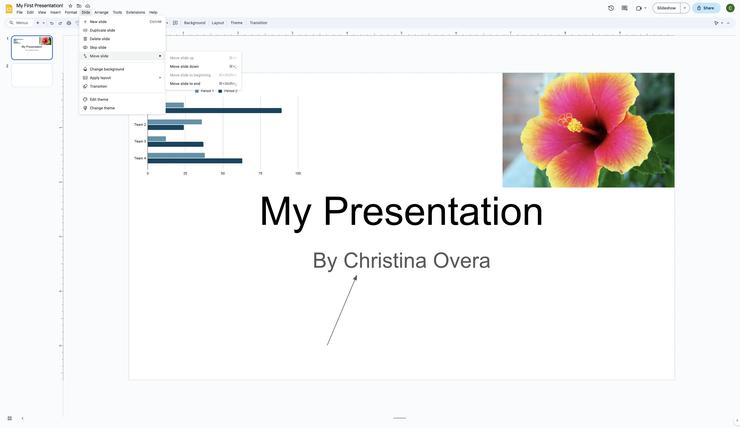 Task type: describe. For each thing, give the bounding box(es) containing it.
change b ackground
[[90, 67, 124, 71]]

⌘+shift+up element
[[213, 72, 237, 78]]

slide down 'move slide to be g inning'
[[181, 82, 189, 86]]

► for e slide
[[159, 54, 162, 57]]

b
[[104, 67, 106, 71]]

edit menu item
[[25, 9, 36, 16]]

Star checkbox
[[67, 2, 74, 10]]

t
[[104, 106, 105, 110]]

2 to from the top
[[190, 82, 193, 86]]

move for move slide to be
[[170, 73, 180, 77]]

r
[[92, 84, 93, 89]]

move slide to be g inning
[[170, 73, 211, 77]]

t r ansition
[[90, 84, 107, 89]]

⌘+down element
[[223, 64, 237, 69]]

application containing slideshow
[[0, 0, 741, 428]]

edit theme m element
[[90, 97, 110, 102]]

u
[[190, 56, 192, 60]]

⌘+↑
[[229, 56, 237, 60]]

lete
[[95, 37, 101, 41]]

insert
[[51, 10, 61, 15]]

t
[[90, 84, 92, 89]]

file menu item
[[14, 9, 25, 16]]

move slide v element
[[90, 54, 110, 58]]

apply layout a element
[[90, 76, 113, 80]]

slide right lete
[[102, 37, 110, 41]]

navigation inside 'application'
[[0, 30, 59, 428]]

change t heme
[[90, 106, 115, 110]]

move slide up u element
[[170, 56, 196, 60]]

the
[[98, 97, 103, 102]]

down
[[190, 64, 199, 69]]

move slide down o element
[[170, 64, 201, 69]]

mo v e slide to end
[[170, 82, 200, 86]]

mo v e slide
[[90, 54, 108, 58]]

layout
[[101, 76, 111, 80]]

edit for edit the m e
[[90, 97, 97, 102]]

⌘+↓
[[229, 64, 237, 69]]

⌘+up element
[[223, 55, 237, 61]]

v for e slide
[[95, 54, 97, 58]]

menu containing move slide
[[166, 52, 241, 90]]

d for e
[[90, 37, 92, 41]]

view
[[38, 10, 46, 15]]

heme
[[105, 106, 115, 110]]

background
[[184, 20, 206, 25]]

menu bar inside menu bar banner
[[14, 7, 160, 16]]

d for uplicate
[[90, 28, 92, 32]]

move slide to end v element
[[170, 82, 202, 86]]

view menu item
[[36, 9, 48, 16]]

live pointer settings image
[[720, 19, 724, 21]]

e down s kip slide
[[97, 54, 99, 58]]

help menu item
[[147, 9, 160, 16]]

slide right the ew
[[99, 20, 107, 24]]

main toolbar
[[33, 19, 270, 27]]

ew
[[93, 20, 98, 24]]

duplicate slide d element
[[90, 28, 117, 32]]

d uplicate slide
[[90, 28, 115, 32]]

ctrl+m element
[[143, 19, 162, 24]]

ansition
[[93, 84, 107, 89]]

tools
[[113, 10, 122, 15]]

m o ve slide down
[[170, 64, 199, 69]]

slideshow
[[658, 6, 676, 10]]

move for move slide
[[170, 56, 180, 60]]

s kip slide
[[90, 45, 106, 50]]

slide menu item
[[80, 9, 92, 16]]

change for change b ackground
[[90, 67, 103, 71]]

slide
[[82, 10, 90, 15]]

p
[[192, 56, 194, 60]]

Menus field
[[7, 19, 34, 27]]

⌘+shift+down element
[[213, 81, 237, 86]]

menu containing n
[[80, 0, 166, 303]]

theme
[[231, 20, 243, 25]]



Task type: vqa. For each thing, say whether or not it's contained in the screenshot.
text field
no



Task type: locate. For each thing, give the bounding box(es) containing it.
2 ► from the top
[[159, 76, 162, 79]]

edit
[[27, 10, 34, 15], [90, 97, 97, 102]]

2 change from the top
[[90, 106, 103, 110]]

► for a pply layout
[[159, 76, 162, 79]]

transition
[[250, 20, 267, 25]]

v
[[95, 54, 97, 58], [176, 82, 178, 86]]

0 vertical spatial v
[[95, 54, 97, 58]]

e up kip
[[92, 37, 95, 41]]

0 vertical spatial move
[[170, 56, 180, 60]]

d down 'n'
[[90, 28, 92, 32]]

1 to from the top
[[190, 73, 193, 77]]

move
[[170, 56, 180, 60], [170, 73, 180, 77]]

format
[[65, 10, 77, 15]]

0 horizontal spatial mo
[[90, 54, 95, 58]]

move slide u p
[[170, 56, 194, 60]]

1 vertical spatial to
[[190, 82, 193, 86]]

change
[[90, 67, 103, 71], [90, 106, 103, 110]]

a
[[90, 76, 92, 80]]

0 vertical spatial menu item
[[166, 54, 241, 62]]

move up o
[[170, 56, 180, 60]]

transition button
[[248, 19, 270, 27]]

edit right file menu item
[[27, 10, 34, 15]]

1 horizontal spatial mo
[[170, 82, 176, 86]]

menu bar banner
[[0, 0, 741, 428]]

share button
[[692, 3, 721, 13]]

menu bar containing file
[[14, 7, 160, 16]]

change left t
[[90, 106, 103, 110]]

to left end
[[190, 82, 193, 86]]

d e lete slide
[[90, 37, 110, 41]]

0 vertical spatial change
[[90, 67, 103, 71]]

slide
[[99, 20, 107, 24], [107, 28, 115, 32], [102, 37, 110, 41], [98, 45, 106, 50], [100, 54, 108, 58], [181, 56, 189, 60], [181, 64, 189, 69], [181, 73, 189, 77], [181, 82, 189, 86]]

0 vertical spatial to
[[190, 73, 193, 77]]

transition r element
[[90, 84, 109, 89]]

a pply layout
[[90, 76, 111, 80]]

menu bar
[[14, 7, 160, 16]]

0 horizontal spatial v
[[95, 54, 97, 58]]

extensions
[[126, 10, 145, 15]]

menu
[[80, 0, 166, 303], [166, 52, 241, 90]]

start slideshow (⌘+enter) image
[[684, 8, 686, 9]]

menu item containing move slide
[[166, 54, 241, 62]]

help
[[149, 10, 157, 15]]

select line image
[[165, 19, 168, 21]]

slide right kip
[[98, 45, 106, 50]]

m
[[170, 64, 174, 69]]

1 horizontal spatial v
[[176, 82, 178, 86]]

slideshow button
[[653, 3, 681, 13]]

background button
[[182, 19, 208, 27]]

new slide with layout image
[[41, 19, 45, 21]]

to
[[190, 73, 193, 77], [190, 82, 193, 86]]

edit for edit
[[27, 10, 34, 15]]

g
[[198, 73, 200, 77]]

slide right ve
[[181, 64, 189, 69]]

1 vertical spatial menu item
[[166, 71, 241, 79]]

edit inside menu item
[[27, 10, 34, 15]]

1 vertical spatial move
[[170, 73, 180, 77]]

v down kip
[[95, 54, 97, 58]]

change left b
[[90, 67, 103, 71]]

1 d from the top
[[90, 28, 92, 32]]

ve
[[176, 64, 180, 69]]

mo
[[90, 54, 95, 58], [170, 82, 176, 86]]

v for e slide to end
[[176, 82, 178, 86]]

⌘+shift+↑
[[219, 73, 237, 77]]

0 horizontal spatial edit
[[27, 10, 34, 15]]

mo for mo v e slide to end
[[170, 82, 176, 86]]

skip slide s element
[[90, 45, 108, 50]]

menu item up end
[[166, 71, 241, 79]]

format menu item
[[63, 9, 80, 16]]

to left be
[[190, 73, 193, 77]]

change background b element
[[90, 67, 126, 71]]

2 d from the top
[[90, 37, 92, 41]]

0 vertical spatial mo
[[90, 54, 95, 58]]

Rename text field
[[14, 2, 66, 9]]

insert menu item
[[48, 9, 63, 16]]

change theme t element
[[90, 106, 116, 110]]

d left lete
[[90, 37, 92, 41]]

e right the on the top left of the page
[[106, 97, 108, 102]]

application
[[0, 0, 741, 428]]

d
[[90, 28, 92, 32], [90, 37, 92, 41]]

1 vertical spatial ►
[[159, 76, 162, 79]]

n
[[90, 20, 93, 24]]

m
[[103, 97, 106, 102]]

1 vertical spatial d
[[90, 37, 92, 41]]

pply
[[92, 76, 100, 80]]

1 vertical spatial change
[[90, 106, 103, 110]]

edit left the on the top left of the page
[[90, 97, 97, 102]]

arrange
[[95, 10, 109, 15]]

arrange menu item
[[92, 9, 111, 16]]

delete slide e element
[[90, 37, 112, 41]]

slide right uplicate on the left top
[[107, 28, 115, 32]]

slide down the m o ve slide down
[[181, 73, 189, 77]]

0 vertical spatial ►
[[159, 54, 162, 57]]

mo for mo v e slide
[[90, 54, 95, 58]]

v down 'move slide to be g inning'
[[176, 82, 178, 86]]

extensions menu item
[[124, 9, 147, 16]]

edit the m e
[[90, 97, 108, 102]]

n ew slide
[[90, 20, 107, 24]]

be
[[194, 73, 198, 77]]

uplicate
[[92, 28, 106, 32]]

1 change from the top
[[90, 67, 103, 71]]

mode and view toolbar
[[713, 17, 733, 28]]

s
[[90, 45, 92, 50]]

e down 'move slide to be g inning'
[[178, 82, 180, 86]]

e
[[92, 37, 95, 41], [97, 54, 99, 58], [178, 82, 180, 86], [106, 97, 108, 102]]

navigation
[[0, 30, 59, 428]]

new slide n element
[[90, 20, 108, 24]]

1 vertical spatial edit
[[90, 97, 97, 102]]

file
[[17, 10, 23, 15]]

layout
[[212, 20, 224, 25]]

0 vertical spatial d
[[90, 28, 92, 32]]

1 vertical spatial v
[[176, 82, 178, 86]]

1 horizontal spatial edit
[[90, 97, 97, 102]]

mo down s
[[90, 54, 95, 58]]

share
[[704, 6, 715, 10]]

tools menu item
[[111, 9, 124, 16]]

move slide to beginning g element
[[170, 73, 213, 77]]

change for change t heme
[[90, 106, 103, 110]]

move down o
[[170, 73, 180, 77]]

⌘+shift+↓
[[219, 82, 237, 86]]

►
[[159, 54, 162, 57], [159, 76, 162, 79]]

1 menu item from the top
[[166, 54, 241, 62]]

menu item up 'down' at the left top of the page
[[166, 54, 241, 62]]

theme button
[[228, 19, 245, 27]]

0 vertical spatial edit
[[27, 10, 34, 15]]

ackground
[[106, 67, 124, 71]]

ctrl+m
[[150, 20, 162, 24]]

layout button
[[210, 19, 226, 27]]

1 vertical spatial mo
[[170, 82, 176, 86]]

slide left u
[[181, 56, 189, 60]]

o
[[174, 64, 176, 69]]

slide down skip slide s "element" at the left of the page
[[100, 54, 108, 58]]

menu item containing move slide to be
[[166, 71, 241, 79]]

1 ► from the top
[[159, 54, 162, 57]]

menu item
[[166, 54, 241, 62], [166, 71, 241, 79]]

mo down m
[[170, 82, 176, 86]]

edit inside menu
[[90, 97, 97, 102]]

kip
[[92, 45, 97, 50]]

inning
[[200, 73, 211, 77]]

1 move from the top
[[170, 56, 180, 60]]

2 menu item from the top
[[166, 71, 241, 79]]

2 move from the top
[[170, 73, 180, 77]]

end
[[194, 82, 200, 86]]



